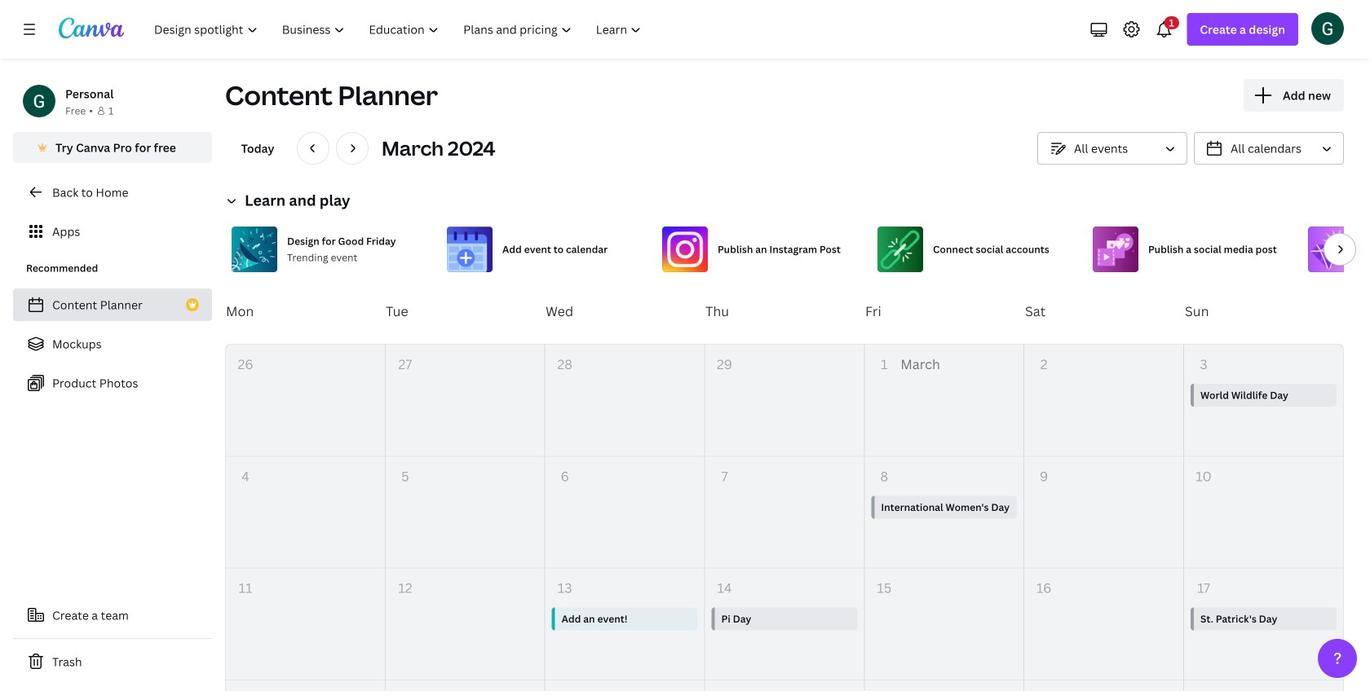 Task type: describe. For each thing, give the bounding box(es) containing it.
wednesday column header
[[545, 279, 705, 344]]

sunday column header
[[1184, 279, 1344, 344]]

top level navigation element
[[144, 13, 655, 46]]

greg robinson image
[[1312, 12, 1344, 45]]



Task type: locate. For each thing, give the bounding box(es) containing it.
thursday column header
[[705, 279, 865, 344]]

list
[[13, 289, 212, 400]]

friday column header
[[865, 279, 1024, 344]]

None button
[[1038, 132, 1188, 165], [1194, 132, 1344, 165], [1038, 132, 1188, 165], [1194, 132, 1344, 165]]

saturday column header
[[1024, 279, 1184, 344]]

tuesday column header
[[385, 279, 545, 344]]

row
[[225, 279, 1344, 344], [226, 345, 1343, 457], [226, 457, 1343, 569], [226, 569, 1343, 681], [226, 681, 1343, 692]]

monday column header
[[225, 279, 385, 344]]



